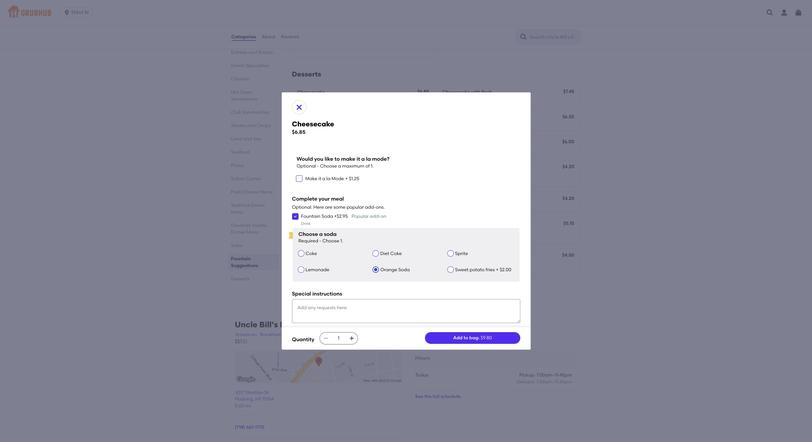 Task type: describe. For each thing, give the bounding box(es) containing it.
potato
[[470, 267, 485, 273]]

italian
[[231, 176, 245, 181]]

mode
[[332, 176, 344, 182]]

$7.45
[[563, 89, 574, 94]]

st inside 3017 stratton st flushing , ny 11354 0.60 mi
[[264, 390, 269, 396]]

popular add-on
[[352, 214, 386, 219]]

popular
[[347, 204, 364, 210]]

$9.80
[[481, 335, 492, 341]]

reviews button
[[281, 25, 299, 49]]

pie
[[308, 165, 315, 170]]

(718)
[[235, 425, 245, 430]]

make
[[305, 176, 317, 182]]

and for entrees
[[248, 49, 257, 55]]

cheesecake with fruit
[[442, 90, 492, 95]]

to inside "would you like to make it a la mode? optional - choose a maximum of 1."
[[335, 156, 340, 162]]

$5.10 button
[[439, 217, 579, 243]]

dinner,
[[284, 332, 299, 337]]

quantity
[[292, 336, 314, 343]]

fries
[[486, 267, 495, 273]]

2 7:00am–11:45pm from the top
[[537, 379, 572, 385]]

full
[[433, 394, 440, 399]]

would you like to make it a la mode? optional - choose a maximum of 1.
[[297, 156, 390, 169]]

complete
[[292, 196, 317, 202]]

chocolate horn
[[297, 222, 333, 227]]

la inside "would you like to make it a la mode? optional - choose a maximum of 1."
[[366, 156, 371, 162]]

dinner, button
[[284, 331, 300, 339]]

with
[[297, 262, 307, 268]]

1 vertical spatial choose
[[298, 231, 318, 237]]

corner
[[246, 176, 261, 181]]

a up maximum
[[361, 156, 365, 162]]

choose inside "would you like to make it a la mode? optional - choose a maximum of 1."
[[320, 163, 337, 169]]

schedule
[[441, 394, 461, 399]]

sandwiches button
[[355, 331, 382, 339]]

$6.00
[[562, 139, 574, 145]]

svg image inside 123rd st button
[[64, 9, 70, 16]]

maximum
[[342, 163, 364, 169]]

make
[[341, 156, 355, 162]]

stratton
[[245, 390, 263, 396]]

make it a la mode + $1.25
[[305, 176, 359, 182]]

today
[[415, 373, 429, 378]]

soda for orange
[[398, 267, 410, 273]]

soda
[[324, 231, 337, 237]]

sautes
[[252, 223, 267, 228]]

diet coke
[[380, 251, 402, 257]]

1 coke from the left
[[306, 251, 317, 257]]

0 horizontal spatial +
[[334, 214, 337, 219]]

land
[[231, 136, 242, 142]]

hot
[[231, 89, 239, 95]]

1 horizontal spatial fruit
[[482, 90, 492, 95]]

(718) 661-1770 button
[[235, 424, 264, 431]]

cheesecake for cheesecake with fruit
[[442, 90, 470, 95]]

menu inside seafood dinner menu
[[231, 209, 243, 215]]

2 horizontal spatial +
[[496, 267, 499, 273]]

st inside button
[[84, 10, 89, 15]]

ny
[[255, 397, 262, 402]]

1. inside 'choose a soda required - choose 1.'
[[340, 238, 343, 244]]

pickup: 7:00am–11:45pm delivery: 7:00am–11:45pm
[[517, 373, 572, 385]]

the
[[424, 394, 432, 399]]

1 vertical spatial it
[[318, 176, 321, 182]]

$6.85 inside cheesecake $6.85
[[292, 129, 306, 135]]

11354
[[263, 397, 274, 402]]

philly cheese steak
[[231, 23, 274, 28]]

american, button
[[235, 331, 258, 339]]

1. inside "would you like to make it a la mode? optional - choose a maximum of 1."
[[371, 163, 374, 169]]

$$$$$
[[235, 339, 247, 345]]

horn
[[322, 222, 333, 227]]

2 coke from the left
[[390, 251, 402, 257]]

ons.
[[376, 204, 385, 210]]

123rd
[[71, 10, 83, 15]]

$6.55
[[563, 114, 574, 120]]

a right "make"
[[322, 176, 325, 182]]

delivery:
[[517, 379, 535, 385]]

popular
[[352, 214, 369, 219]]

apple turnover
[[297, 196, 331, 202]]

main navigation navigation
[[0, 0, 812, 25]]

like
[[325, 156, 333, 162]]

sweet
[[455, 267, 469, 273]]

special
[[292, 291, 311, 297]]

on
[[381, 214, 386, 219]]

1 horizontal spatial desserts
[[292, 70, 321, 78]]

add- inside complete your meal optional. here are some popular add-ons.
[[365, 204, 376, 210]]

drink
[[301, 222, 311, 226]]

0 horizontal spatial desserts
[[231, 276, 250, 282]]

american,
[[235, 332, 258, 337]]

categories
[[231, 34, 256, 40]]

hot open sandwiches
[[231, 89, 258, 102]]

about
[[262, 34, 275, 40]]

orange
[[380, 267, 397, 273]]

meal
[[331, 196, 344, 202]]

0 vertical spatial +
[[345, 176, 348, 182]]

seafood for seafood dinner menu
[[231, 202, 250, 208]]

split
[[316, 42, 326, 47]]

of
[[365, 163, 370, 169]]

here
[[313, 204, 324, 210]]

cheesecake for cheesecake $6.85
[[292, 120, 334, 128]]

banana
[[297, 42, 315, 47]]

dinner for pasta
[[245, 189, 259, 195]]

0 vertical spatial svg image
[[295, 103, 303, 111]]

see the full schedule
[[415, 394, 461, 399]]

land and sea
[[231, 136, 262, 142]]

italian corner
[[231, 176, 261, 181]]

and for steaks
[[247, 123, 255, 128]]

specials,
[[316, 332, 335, 337]]

it inside "would you like to make it a la mode? optional - choose a maximum of 1."
[[357, 156, 360, 162]]

3017 stratton st flushing , ny 11354 0.60 mi
[[235, 390, 274, 409]]

special instructions
[[292, 291, 342, 297]]

fountain for fountain soda + $2.95
[[301, 214, 320, 219]]

info
[[326, 320, 341, 329]]

hamantaschen
[[442, 253, 477, 259]]

breakfast, button
[[260, 331, 282, 339]]

a inside 'choose a soda required - choose 1.'
[[319, 231, 323, 237]]



Task type: locate. For each thing, give the bounding box(es) containing it.
a up or
[[338, 163, 341, 169]]

1 horizontal spatial -
[[319, 238, 321, 244]]

pasta for pasta
[[231, 163, 244, 168]]

coke up "whipped"
[[306, 251, 317, 257]]

desserts down suggestions
[[231, 276, 250, 282]]

menu up the lunch specials, button
[[303, 320, 324, 329]]

lemonade
[[306, 267, 329, 273]]

add
[[453, 335, 463, 341]]

7
[[297, 115, 299, 120]]

open
[[240, 89, 252, 95]]

chops
[[257, 123, 271, 128]]

hours
[[415, 355, 430, 361]]

club sandwiches
[[231, 109, 269, 115]]

1 vertical spatial st
[[264, 390, 269, 396]]

about button
[[261, 25, 276, 49]]

sandwiches up steaks and chops
[[243, 109, 269, 115]]

seafood inside seafood dinner menu
[[231, 202, 250, 208]]

fountain up suggestions
[[231, 256, 251, 262]]

add- up 'popular add-on'
[[365, 204, 376, 210]]

categories button
[[231, 25, 257, 49]]

fountain for fountain suggestions
[[231, 256, 251, 262]]

salads,
[[337, 332, 353, 337]]

dinner down gourmet
[[231, 229, 245, 235]]

0 horizontal spatial coke
[[306, 251, 317, 257]]

st right the '123rd' at the left top of the page
[[84, 10, 89, 15]]

diner
[[280, 320, 301, 329]]

seafood
[[231, 149, 250, 155], [231, 202, 250, 208]]

$6.00 button
[[439, 136, 579, 155]]

soda up horn
[[322, 214, 333, 219]]

2 vertical spatial sandwiches
[[355, 332, 382, 337]]

specialties
[[245, 63, 269, 68]]

and for land
[[243, 136, 252, 142]]

1 horizontal spatial it
[[357, 156, 360, 162]]

0 horizontal spatial -
[[317, 163, 319, 169]]

1 vertical spatial +
[[334, 214, 337, 219]]

7:00am–11:45pm right "delivery:"
[[537, 379, 572, 385]]

to right like
[[335, 156, 340, 162]]

sandwiches
[[231, 96, 258, 102], [243, 109, 269, 115], [355, 332, 382, 337]]

blueberry
[[312, 174, 333, 179]]

seafood dinner menu
[[231, 202, 265, 215]]

1 horizontal spatial la
[[366, 156, 371, 162]]

fountain soda + $2.95
[[301, 214, 348, 219]]

- inside "would you like to make it a la mode? optional - choose a maximum of 1."
[[317, 163, 319, 169]]

Input item quantity number field
[[332, 333, 346, 344]]

1 vertical spatial la
[[326, 176, 331, 182]]

Search Uncle Bill's Diner search field
[[529, 34, 579, 40]]

1 vertical spatial $4.20
[[562, 196, 574, 201]]

123rd st button
[[59, 7, 96, 18]]

+ left $1.25 on the left top of page
[[345, 176, 348, 182]]

pasta
[[231, 163, 244, 168], [231, 189, 244, 195]]

sprite
[[455, 251, 468, 257]]

mode?
[[372, 156, 390, 162]]

0 vertical spatial add-
[[365, 204, 376, 210]]

1 vertical spatial to
[[464, 335, 468, 341]]

add to bag: $9.80
[[453, 335, 492, 341]]

fountain up chocolate
[[301, 214, 320, 219]]

fountain
[[301, 214, 320, 219], [231, 256, 251, 262]]

1. up cream.
[[340, 238, 343, 244]]

svg image left "make"
[[297, 177, 301, 181]]

menu down sautes
[[247, 229, 259, 235]]

add- down ons.
[[370, 214, 381, 219]]

and left chops
[[247, 123, 255, 128]]

apple,
[[297, 174, 311, 179]]

reviews
[[281, 34, 299, 40]]

choose down like
[[320, 163, 337, 169]]

+ right fries
[[496, 267, 499, 273]]

2 pasta from the top
[[231, 189, 244, 195]]

0 vertical spatial $4.20
[[562, 164, 574, 170]]

0 vertical spatial choose
[[320, 163, 337, 169]]

desserts
[[292, 70, 321, 78], [231, 276, 250, 282]]

coke right 'diet'
[[390, 251, 402, 257]]

0 horizontal spatial 1.
[[340, 238, 343, 244]]

Special instructions text field
[[292, 299, 520, 323]]

dinner inside seafood dinner menu
[[251, 202, 265, 208]]

club
[[231, 109, 241, 115]]

1 vertical spatial sandwiches
[[243, 109, 269, 115]]

would
[[297, 156, 313, 162]]

1 seafood from the top
[[231, 149, 250, 155]]

menu down 'corner'
[[260, 189, 272, 195]]

menu inside gourmet sautes dinner menu
[[247, 229, 259, 235]]

1 7:00am–11:45pm from the top
[[537, 373, 572, 378]]

(718) 661-1770
[[235, 425, 264, 430]]

,
[[253, 397, 254, 402]]

cream.
[[329, 262, 344, 268]]

soda right orange
[[398, 267, 410, 273]]

st
[[84, 10, 89, 15], [264, 390, 269, 396]]

la left or
[[326, 176, 331, 182]]

$4.50
[[562, 253, 574, 258]]

sandwiches down open on the top
[[231, 96, 258, 102]]

$4.20 button down $6.00 'button'
[[439, 161, 579, 187]]

1 horizontal spatial +
[[345, 176, 348, 182]]

it right "make"
[[318, 176, 321, 182]]

cherry.
[[340, 174, 355, 179]]

1 vertical spatial and
[[247, 123, 255, 128]]

1 vertical spatial $4.20 button
[[439, 192, 579, 212]]

pasta up italian on the left
[[231, 163, 244, 168]]

$6.55 button
[[439, 110, 579, 130]]

chicken
[[231, 76, 249, 82]]

0 vertical spatial -
[[317, 163, 319, 169]]

svg image
[[766, 9, 774, 17], [795, 9, 802, 17], [64, 9, 70, 16], [293, 215, 297, 219], [323, 336, 328, 341], [349, 336, 354, 341]]

lunch
[[301, 332, 315, 337]]

0 vertical spatial fountain
[[301, 214, 320, 219]]

1 horizontal spatial to
[[464, 335, 468, 341]]

- right pie
[[317, 163, 319, 169]]

it up maximum
[[357, 156, 360, 162]]

greek
[[231, 63, 244, 68]]

fruit right with
[[482, 90, 492, 95]]

see the full schedule button
[[410, 391, 466, 403]]

gourmet
[[231, 223, 251, 228]]

fountain inside fountain suggestions
[[231, 256, 251, 262]]

0 vertical spatial $6.85
[[417, 89, 429, 94]]

0 vertical spatial pasta
[[231, 163, 244, 168]]

search icon image
[[520, 33, 527, 41]]

menu inside uncle bill's diner menu info american, breakfast, dinner, lunch specials, salads, sandwiches $$$$$
[[303, 320, 324, 329]]

$1.25
[[349, 176, 359, 182]]

1 horizontal spatial st
[[264, 390, 269, 396]]

1 vertical spatial desserts
[[231, 276, 250, 282]]

see
[[415, 394, 423, 399]]

1 $4.20 button from the top
[[439, 161, 579, 187]]

dinner down pasta dinner menu
[[251, 202, 265, 208]]

0 vertical spatial seafood
[[231, 149, 250, 155]]

seafood down land at the left of the page
[[231, 149, 250, 155]]

optional
[[297, 163, 316, 169]]

svg image up 7
[[295, 103, 303, 111]]

0 horizontal spatial fruit
[[297, 165, 307, 170]]

0 horizontal spatial fountain
[[231, 256, 251, 262]]

a left soda
[[319, 231, 323, 237]]

cheesecake $6.85
[[292, 120, 334, 135]]

1 vertical spatial fountain
[[231, 256, 251, 262]]

fountain suggestions
[[231, 256, 258, 268]]

coke
[[306, 251, 317, 257], [390, 251, 402, 257]]

1 vertical spatial pasta
[[231, 189, 244, 195]]

0 vertical spatial 1.
[[371, 163, 374, 169]]

0 horizontal spatial it
[[318, 176, 321, 182]]

0 vertical spatial fruit
[[482, 90, 492, 95]]

choose a soda required - choose 1.
[[298, 231, 343, 244]]

0 vertical spatial la
[[366, 156, 371, 162]]

0 horizontal spatial to
[[335, 156, 340, 162]]

dinner down 'corner'
[[245, 189, 259, 195]]

$4.20 down $6.00 at the right top
[[562, 164, 574, 170]]

0 vertical spatial desserts
[[292, 70, 321, 78]]

- inside 'choose a soda required - choose 1.'
[[319, 238, 321, 244]]

7:00am–11:45pm
[[537, 373, 572, 378], [537, 379, 572, 385]]

$4.20 button for turnover
[[439, 192, 579, 212]]

0 vertical spatial to
[[335, 156, 340, 162]]

with whipped cream.
[[297, 262, 344, 268]]

soda
[[322, 214, 333, 219], [398, 267, 410, 273]]

1 vertical spatial 7:00am–11:45pm
[[537, 379, 572, 385]]

0 vertical spatial dinner
[[245, 189, 259, 195]]

2 vertical spatial dinner
[[231, 229, 245, 235]]

seafood for seafood
[[231, 149, 250, 155]]

$4.20 button up $5.10 button
[[439, 192, 579, 212]]

seafood down pasta dinner menu
[[231, 202, 250, 208]]

desserts down the banana
[[292, 70, 321, 78]]

7:00am–11:45pm right 'pickup:' at the right of the page
[[537, 373, 572, 378]]

menu
[[260, 189, 272, 195], [231, 209, 243, 215], [247, 229, 259, 235], [303, 320, 324, 329]]

$4.20 up $5.10
[[562, 196, 574, 201]]

1 vertical spatial svg image
[[297, 177, 301, 181]]

0 horizontal spatial st
[[84, 10, 89, 15]]

1 vertical spatial soda
[[398, 267, 410, 273]]

2 vertical spatial and
[[243, 136, 252, 142]]

1 horizontal spatial fountain
[[301, 214, 320, 219]]

instructions
[[312, 291, 342, 297]]

sandwiches inside uncle bill's diner menu info american, breakfast, dinner, lunch specials, salads, sandwiches $$$$$
[[355, 332, 382, 337]]

1 vertical spatial dinner
[[251, 202, 265, 208]]

choose down soda
[[322, 238, 339, 244]]

1 $4.20 from the top
[[562, 164, 574, 170]]

1 vertical spatial seafood
[[231, 202, 250, 208]]

1 horizontal spatial coke
[[390, 251, 402, 257]]

1 vertical spatial fruit
[[297, 165, 307, 170]]

sides
[[231, 243, 243, 248]]

whipped
[[308, 262, 328, 268]]

dinner for seafood
[[251, 202, 265, 208]]

0 horizontal spatial la
[[326, 176, 331, 182]]

steaks
[[231, 123, 246, 128]]

jello
[[297, 253, 308, 259]]

fruit down would
[[297, 165, 307, 170]]

1 horizontal spatial $6.85
[[417, 89, 429, 94]]

2 vertical spatial choose
[[322, 238, 339, 244]]

menu up gourmet
[[231, 209, 243, 215]]

1 horizontal spatial soda
[[398, 267, 410, 273]]

svg image
[[295, 103, 303, 111], [297, 177, 301, 181]]

$4.20 button for pie
[[439, 161, 579, 187]]

0 horizontal spatial $6.85
[[292, 129, 306, 135]]

or
[[335, 174, 339, 179]]

$6.85
[[417, 89, 429, 94], [292, 129, 306, 135]]

0 vertical spatial it
[[357, 156, 360, 162]]

cheesecake for cheesecake
[[297, 90, 325, 95]]

mi
[[245, 403, 251, 409]]

to right add
[[464, 335, 468, 341]]

banana split
[[297, 42, 326, 47]]

1770
[[255, 425, 264, 430]]

and left sea
[[243, 136, 252, 142]]

pickup:
[[519, 373, 535, 378]]

+ down some
[[334, 214, 337, 219]]

pasta down italian on the left
[[231, 189, 244, 195]]

0 vertical spatial and
[[248, 49, 257, 55]]

dinner inside gourmet sautes dinner menu
[[231, 229, 245, 235]]

complete your meal optional. here are some popular add-ons.
[[292, 196, 385, 210]]

3017
[[235, 390, 244, 396]]

optional.
[[292, 204, 312, 210]]

it
[[357, 156, 360, 162], [318, 176, 321, 182]]

2 seafood from the top
[[231, 202, 250, 208]]

soda for fountain
[[322, 214, 333, 219]]

1 vertical spatial -
[[319, 238, 321, 244]]

2 $4.20 from the top
[[562, 196, 574, 201]]

$4.20 for apple turnover
[[562, 196, 574, 201]]

1 horizontal spatial 1.
[[371, 163, 374, 169]]

la up of
[[366, 156, 371, 162]]

pasta dinner menu
[[231, 189, 272, 195]]

steaks and chops
[[231, 123, 271, 128]]

to
[[335, 156, 340, 162], [464, 335, 468, 341]]

$2.00
[[500, 267, 511, 273]]

0 vertical spatial $4.20 button
[[439, 161, 579, 187]]

0 vertical spatial soda
[[322, 214, 333, 219]]

+
[[345, 176, 348, 182], [334, 214, 337, 219], [496, 267, 499, 273]]

7 layer cake button
[[293, 110, 433, 130]]

- right "required"
[[319, 238, 321, 244]]

1 pasta from the top
[[231, 163, 244, 168]]

2 $4.20 button from the top
[[439, 192, 579, 212]]

entrees and roasts
[[231, 49, 273, 55]]

and left roasts
[[248, 49, 257, 55]]

are
[[325, 204, 332, 210]]

1 vertical spatial add-
[[370, 214, 381, 219]]

0 vertical spatial st
[[84, 10, 89, 15]]

sandwiches right salads,
[[355, 332, 382, 337]]

$4.20 for fruit pie
[[562, 164, 574, 170]]

st up 11354
[[264, 390, 269, 396]]

choose up "required"
[[298, 231, 318, 237]]

1. right of
[[371, 163, 374, 169]]

1 vertical spatial 1.
[[340, 238, 343, 244]]

a
[[361, 156, 365, 162], [338, 163, 341, 169], [322, 176, 325, 182], [319, 231, 323, 237]]

2 vertical spatial +
[[496, 267, 499, 273]]

1 vertical spatial $6.85
[[292, 129, 306, 135]]

0 horizontal spatial soda
[[322, 214, 333, 219]]

roasts
[[258, 49, 273, 55]]

entrees
[[231, 49, 247, 55]]

0 vertical spatial sandwiches
[[231, 96, 258, 102]]

flushing
[[235, 397, 253, 402]]

pasta for pasta dinner menu
[[231, 189, 244, 195]]

turnover
[[311, 196, 331, 202]]

you
[[314, 156, 323, 162]]

0 vertical spatial 7:00am–11:45pm
[[537, 373, 572, 378]]



Task type: vqa. For each thing, say whether or not it's contained in the screenshot.
(Annie
no



